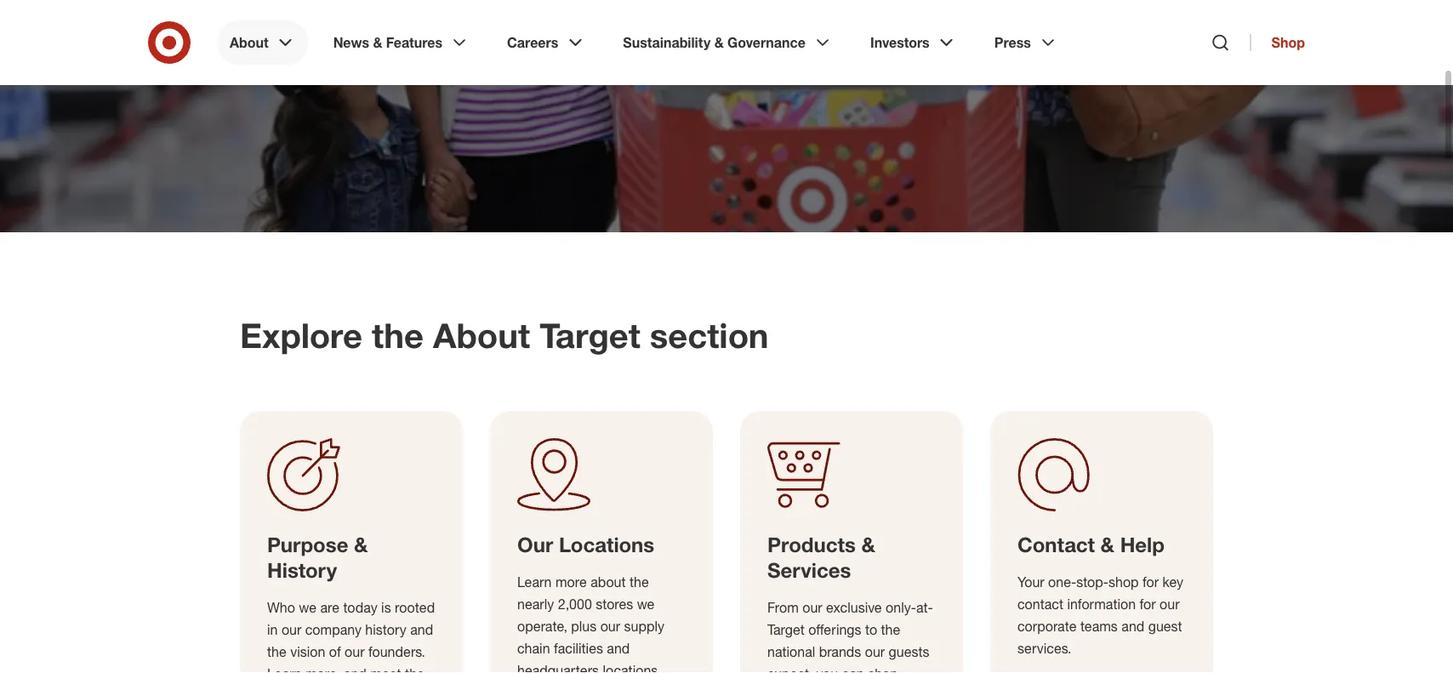 Task type: vqa. For each thing, say whether or not it's contained in the screenshot.
what to the bottom
no



Task type: describe. For each thing, give the bounding box(es) containing it.
facilities
[[554, 640, 603, 657]]

vision
[[290, 643, 325, 660]]

more
[[556, 574, 587, 590]]

purpose
[[267, 532, 348, 557]]

learn inside learn more about the nearly 2,000 stores we operate, plus our supply chain facilities and headquarters locations.
[[517, 574, 552, 590]]

who
[[267, 599, 295, 616]]

locations.
[[603, 662, 661, 673]]

learn inside who we are today is rooted in our company history and the vision of our founders. learn more, and meet
[[267, 665, 302, 673]]

purpose & history
[[267, 532, 368, 583]]

learn more about the nearly 2,000 stores we operate, plus our supply chain facilities and headquarters locations.
[[517, 574, 665, 673]]

who we are today is rooted in our company history and the vision of our founders. learn more, and meet 
[[267, 599, 435, 673]]

rooted
[[395, 599, 435, 616]]

shop
[[1109, 574, 1139, 590]]

to
[[865, 621, 877, 638]]

& for contact
[[1101, 532, 1115, 557]]

products
[[768, 532, 856, 557]]

history
[[365, 621, 407, 638]]

teams
[[1081, 618, 1118, 634]]

you
[[816, 665, 838, 673]]

key
[[1163, 574, 1184, 590]]

founders.
[[368, 643, 425, 660]]

is
[[381, 599, 391, 616]]

section
[[650, 314, 769, 356]]

about
[[591, 574, 626, 590]]

stores
[[596, 596, 633, 612]]

& for news
[[373, 34, 382, 51]]

and down rooted
[[410, 621, 433, 638]]

more,
[[305, 665, 340, 673]]

exclusive
[[826, 599, 882, 616]]

careers
[[507, 34, 559, 51]]

headquarters
[[517, 662, 599, 673]]

only-
[[886, 599, 917, 616]]

2,000
[[558, 596, 592, 612]]

plus
[[571, 618, 597, 634]]

of
[[329, 643, 341, 660]]

guests
[[889, 643, 930, 660]]

company
[[305, 621, 362, 638]]

and left meet
[[344, 665, 367, 673]]

0 horizontal spatial target
[[540, 314, 641, 356]]

features
[[386, 34, 443, 51]]

sustainability & governance link
[[611, 20, 845, 65]]

one-
[[1049, 574, 1077, 590]]

information
[[1068, 596, 1136, 612]]

press link
[[983, 20, 1070, 65]]

contact
[[1018, 532, 1095, 557]]

our down to
[[865, 643, 885, 660]]

supply
[[624, 618, 665, 634]]



Task type: locate. For each thing, give the bounding box(es) containing it.
services.
[[1018, 640, 1072, 657]]

for left key
[[1143, 574, 1159, 590]]

0 vertical spatial for
[[1143, 574, 1159, 590]]

& left governance
[[715, 34, 724, 51]]

the inside from our exclusive only-at- target offerings to the national brands our guests expect, you can s
[[881, 621, 901, 638]]

meet
[[370, 665, 401, 673]]

our
[[517, 532, 553, 557]]

& left help at the right of the page
[[1101, 532, 1115, 557]]

our inside learn more about the nearly 2,000 stores we operate, plus our supply chain facilities and headquarters locations.
[[601, 618, 620, 634]]

offerings
[[809, 621, 862, 638]]

for
[[1143, 574, 1159, 590], [1140, 596, 1156, 612]]

careers link
[[495, 20, 598, 65]]

1 vertical spatial target
[[768, 621, 805, 638]]

and left guest
[[1122, 618, 1145, 634]]

our inside your one-stop-shop for key contact information for our corporate teams and guest services.
[[1160, 596, 1180, 612]]

learn down vision
[[267, 665, 302, 673]]

are
[[320, 599, 340, 616]]

brands
[[819, 643, 861, 660]]

national
[[768, 643, 816, 660]]

sustainability
[[623, 34, 711, 51]]

& for purpose
[[354, 532, 368, 557]]

today
[[343, 599, 378, 616]]

and inside learn more about the nearly 2,000 stores we operate, plus our supply chain facilities and headquarters locations.
[[607, 640, 630, 657]]

1 vertical spatial learn
[[267, 665, 302, 673]]

and inside your one-stop-shop for key contact information for our corporate teams and guest services.
[[1122, 618, 1145, 634]]

expect,
[[768, 665, 813, 673]]

1 horizontal spatial learn
[[517, 574, 552, 590]]

our down stores
[[601, 618, 620, 634]]

the inside learn more about the nearly 2,000 stores we operate, plus our supply chain facilities and headquarters locations.
[[630, 574, 649, 590]]

0 vertical spatial learn
[[517, 574, 552, 590]]

we inside who we are today is rooted in our company history and the vision of our founders. learn more, and meet
[[299, 599, 317, 616]]

0 horizontal spatial learn
[[267, 665, 302, 673]]

help
[[1121, 532, 1165, 557]]

news & features link
[[321, 20, 482, 65]]

at-
[[916, 599, 933, 616]]

stop-
[[1077, 574, 1109, 590]]

sustainability & governance
[[623, 34, 806, 51]]

your
[[1018, 574, 1045, 590]]

& right products
[[862, 532, 876, 557]]

0 vertical spatial target
[[540, 314, 641, 356]]

& for products
[[862, 532, 876, 557]]

investors link
[[859, 20, 969, 65]]

& inside sustainability & governance link
[[715, 34, 724, 51]]

news
[[333, 34, 369, 51]]

explore
[[240, 314, 363, 356]]

your one-stop-shop for key contact information for our corporate teams and guest services.
[[1018, 574, 1184, 657]]

news & features
[[333, 34, 443, 51]]

we left "are" at left bottom
[[299, 599, 317, 616]]

1 horizontal spatial we
[[637, 596, 655, 612]]

for up guest
[[1140, 596, 1156, 612]]

shop link
[[1251, 34, 1305, 51]]

from
[[768, 599, 799, 616]]

our right in
[[282, 621, 302, 638]]

explore the about target section
[[240, 314, 769, 356]]

our
[[1160, 596, 1180, 612], [803, 599, 823, 616], [601, 618, 620, 634], [282, 621, 302, 638], [345, 643, 365, 660], [865, 643, 885, 660]]

contact
[[1018, 596, 1064, 612]]

&
[[373, 34, 382, 51], [715, 34, 724, 51], [354, 532, 368, 557], [862, 532, 876, 557], [1101, 532, 1115, 557]]

our down key
[[1160, 596, 1180, 612]]

corporate
[[1018, 618, 1077, 634]]

operate,
[[517, 618, 568, 634]]

0 horizontal spatial about
[[230, 34, 269, 51]]

& inside purpose & history
[[354, 532, 368, 557]]

& inside news & features link
[[373, 34, 382, 51]]

our right of
[[345, 643, 365, 660]]

chain
[[517, 640, 550, 657]]

press
[[995, 34, 1031, 51]]

investors
[[871, 34, 930, 51]]

and
[[1122, 618, 1145, 634], [410, 621, 433, 638], [607, 640, 630, 657], [344, 665, 367, 673]]

locations
[[559, 532, 655, 557]]

& for sustainability
[[715, 34, 724, 51]]

nearly
[[517, 596, 554, 612]]

target
[[540, 314, 641, 356], [768, 621, 805, 638]]

0 vertical spatial about
[[230, 34, 269, 51]]

target inside from our exclusive only-at- target offerings to the national brands our guests expect, you can s
[[768, 621, 805, 638]]

about link
[[218, 20, 308, 65]]

& right the 'news'
[[373, 34, 382, 51]]

history
[[267, 558, 337, 583]]

the inside who we are today is rooted in our company history and the vision of our founders. learn more, and meet
[[267, 643, 287, 660]]

we
[[637, 596, 655, 612], [299, 599, 317, 616]]

1 vertical spatial about
[[433, 314, 530, 356]]

products & services
[[768, 532, 876, 583]]

contact & help
[[1018, 532, 1165, 557]]

services
[[768, 558, 851, 583]]

0 horizontal spatial we
[[299, 599, 317, 616]]

the
[[372, 314, 424, 356], [630, 574, 649, 590], [881, 621, 901, 638], [267, 643, 287, 660]]

and up locations.
[[607, 640, 630, 657]]

our right from on the right bottom of page
[[803, 599, 823, 616]]

from our exclusive only-at- target offerings to the national brands our guests expect, you can s
[[768, 599, 933, 673]]

shop
[[1272, 34, 1305, 51]]

& inside products & services
[[862, 532, 876, 557]]

our locations
[[517, 532, 655, 557]]

about
[[230, 34, 269, 51], [433, 314, 530, 356]]

can
[[842, 665, 864, 673]]

learn up 'nearly'
[[517, 574, 552, 590]]

guest
[[1149, 618, 1183, 634]]

we up supply
[[637, 596, 655, 612]]

governance
[[728, 34, 806, 51]]

in
[[267, 621, 278, 638]]

learn
[[517, 574, 552, 590], [267, 665, 302, 673]]

1 vertical spatial for
[[1140, 596, 1156, 612]]

1 horizontal spatial target
[[768, 621, 805, 638]]

we inside learn more about the nearly 2,000 stores we operate, plus our supply chain facilities and headquarters locations.
[[637, 596, 655, 612]]

1 horizontal spatial about
[[433, 314, 530, 356]]

& right purpose
[[354, 532, 368, 557]]



